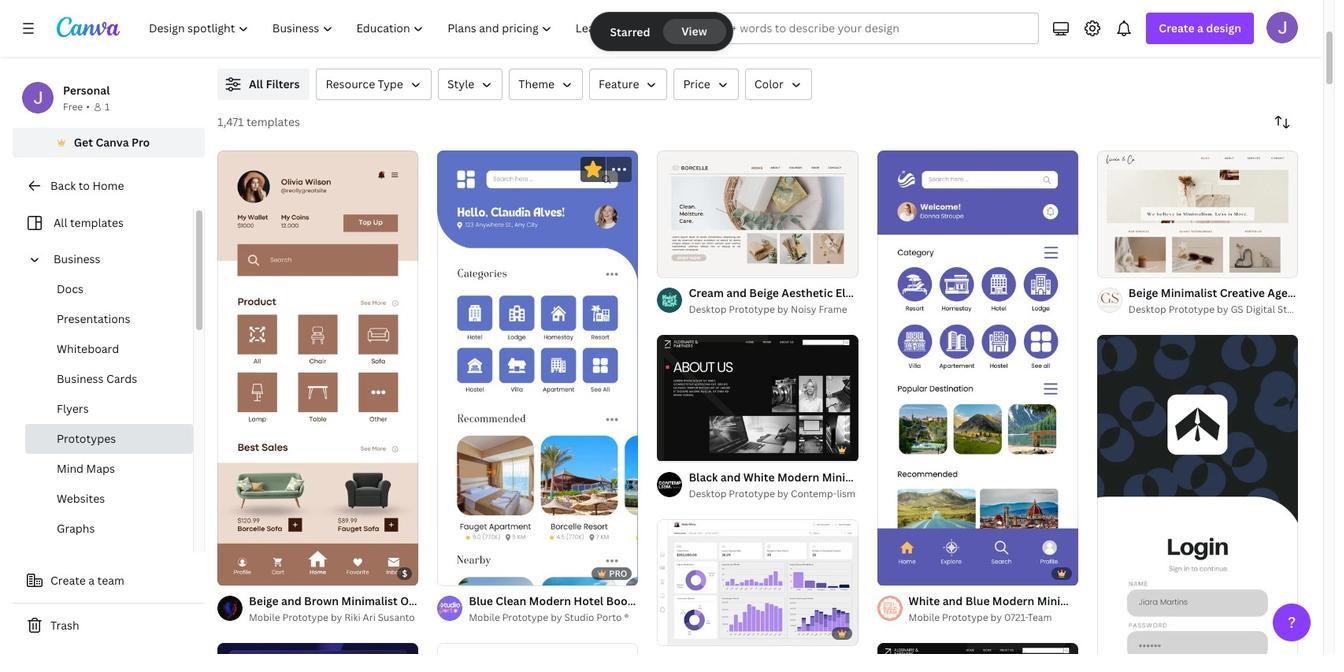 Task type: vqa. For each thing, say whether or not it's contained in the screenshot.
'09. Art gallery:Cooper Hewitt font'
no



Task type: locate. For each thing, give the bounding box(es) containing it.
hotel
[[574, 593, 604, 608]]

0 horizontal spatial create
[[50, 573, 86, 588]]

all filters button
[[217, 69, 310, 100]]

1 vertical spatial templates
[[70, 215, 124, 230]]

0 vertical spatial all
[[249, 76, 263, 91]]

create inside dropdown button
[[1159, 20, 1195, 35]]

0 horizontal spatial a
[[88, 573, 95, 588]]

all down back
[[54, 215, 67, 230]]

flyers link
[[25, 394, 193, 424]]

studio down hotel
[[565, 611, 595, 624]]

by inside beige minimalist creative agency webs desktop prototype by gs digital studio
[[1218, 302, 1229, 316]]

studio down 'agency' at right top
[[1278, 302, 1308, 316]]

get canva pro
[[74, 135, 150, 150]]

by left gs
[[1218, 302, 1229, 316]]

mind maps
[[57, 461, 115, 476]]

home
[[92, 178, 124, 193]]

login page wireframe mobile ui prototype image
[[1098, 335, 1299, 654]]

a for team
[[88, 573, 95, 588]]

by for mobile prototype by 0721-team
[[991, 611, 1002, 624]]

status
[[591, 13, 733, 50]]

graphs
[[57, 521, 95, 536]]

0 horizontal spatial templates
[[70, 215, 124, 230]]

studio inside blue clean modern hotel booking mobile prototype mobile prototype by studio porto ®
[[565, 611, 595, 624]]

0 vertical spatial 1
[[105, 100, 110, 113]]

by left 0721-
[[991, 611, 1002, 624]]

1 vertical spatial business
[[57, 371, 104, 386]]

resource type button
[[316, 69, 432, 100]]

0 vertical spatial business
[[54, 251, 101, 266]]

presentations link
[[25, 304, 193, 334]]

porto
[[597, 611, 622, 624]]

create left design
[[1159, 20, 1195, 35]]

type
[[378, 76, 403, 91]]

style
[[448, 76, 475, 91]]

templates down all filters
[[247, 114, 300, 129]]

by left noisy
[[778, 302, 789, 316]]

theme button
[[509, 69, 583, 100]]

all
[[249, 76, 263, 91], [54, 215, 67, 230]]

business up docs
[[54, 251, 101, 266]]

desktop prototype by gs digital studio link
[[1129, 302, 1308, 317]]

•
[[86, 100, 90, 113]]

all for all templates
[[54, 215, 67, 230]]

0 vertical spatial studio
[[1278, 302, 1308, 316]]

all templates link
[[22, 208, 184, 238]]

1 vertical spatial all
[[54, 215, 67, 230]]

by for desktop prototype by noisy frame
[[778, 302, 789, 316]]

create for create a team
[[50, 573, 86, 588]]

1 horizontal spatial a
[[1198, 20, 1204, 35]]

0 horizontal spatial 1
[[105, 100, 110, 113]]

create a team button
[[13, 565, 205, 597]]

by left the contemp-
[[778, 487, 789, 500]]

create
[[1159, 20, 1195, 35], [50, 573, 86, 588]]

0 horizontal spatial all
[[54, 215, 67, 230]]

business for business
[[54, 251, 101, 266]]

filters
[[266, 76, 300, 91]]

by left riki
[[331, 611, 342, 624]]

a
[[1198, 20, 1204, 35], [88, 573, 95, 588]]

all inside button
[[249, 76, 263, 91]]

blue clean modern hotel booking mobile prototype mobile prototype by studio porto ®
[[469, 593, 746, 624]]

team
[[97, 573, 124, 588]]

by
[[778, 302, 789, 316], [1218, 302, 1229, 316], [778, 487, 789, 500], [331, 611, 342, 624], [551, 611, 562, 624], [991, 611, 1002, 624]]

business for business cards
[[57, 371, 104, 386]]

design
[[1207, 20, 1242, 35]]

None search field
[[671, 13, 1040, 44]]

desktop prototype by noisy frame link
[[689, 302, 859, 317]]

5
[[686, 258, 691, 270]]

by for desktop prototype by contemp-lism
[[778, 487, 789, 500]]

0 vertical spatial a
[[1198, 20, 1204, 35]]

business link
[[47, 244, 184, 274]]

desktop prototype by noisy frame
[[689, 302, 848, 316]]

a inside dropdown button
[[1198, 20, 1204, 35]]

contemp-
[[791, 487, 837, 500]]

0 vertical spatial templates
[[247, 114, 300, 129]]

all left filters
[[249, 76, 263, 91]]

style button
[[438, 69, 503, 100]]

1 vertical spatial 1
[[669, 258, 673, 270]]

studio for agency
[[1278, 302, 1308, 316]]

prototype inside beige minimalist creative agency webs desktop prototype by gs digital studio
[[1169, 302, 1215, 316]]

noisy
[[791, 302, 817, 316]]

a left design
[[1198, 20, 1204, 35]]

view
[[682, 24, 707, 39]]

Search search field
[[703, 13, 1029, 43]]

get canva pro button
[[13, 128, 205, 158]]

1 vertical spatial create
[[50, 573, 86, 588]]

frame
[[819, 302, 848, 316]]

by down modern at left
[[551, 611, 562, 624]]

1 left of
[[669, 258, 673, 270]]

pro
[[609, 567, 628, 579]]

websites
[[57, 491, 105, 506]]

1 horizontal spatial templates
[[247, 114, 300, 129]]

jacob simon image
[[1267, 12, 1299, 43]]

agency
[[1268, 285, 1308, 300]]

business up flyers
[[57, 371, 104, 386]]

beige minimalist creative agency webs desktop prototype by gs digital studio
[[1129, 285, 1336, 316]]

create inside button
[[50, 573, 86, 588]]

1 of 5
[[669, 258, 691, 270]]

mobile
[[652, 593, 690, 608], [249, 611, 280, 624], [469, 611, 500, 624], [909, 611, 940, 624]]

1 horizontal spatial all
[[249, 76, 263, 91]]

1 horizontal spatial 1
[[669, 258, 673, 270]]

a left "team"
[[88, 573, 95, 588]]

0 horizontal spatial studio
[[565, 611, 595, 624]]

templates
[[247, 114, 300, 129], [70, 215, 124, 230]]

modern
[[529, 593, 571, 608]]

a inside button
[[88, 573, 95, 588]]

templates down back to home
[[70, 215, 124, 230]]

mobile up "dark blue and purple modern marketing blog desktop prototype" image
[[249, 611, 280, 624]]

blue clean modern hotel booking mobile prototype image
[[438, 151, 639, 585]]

prototype
[[729, 302, 775, 316], [1169, 302, 1215, 316], [729, 487, 775, 500], [692, 593, 746, 608], [283, 611, 329, 624], [503, 611, 549, 624], [943, 611, 989, 624]]

create left "team"
[[50, 573, 86, 588]]

mobile prototype by riki ari susanto
[[249, 611, 415, 624]]

color
[[755, 76, 784, 91]]

white and blue modern minimalist hotel booking mobile prototype image
[[878, 151, 1079, 585]]

1 horizontal spatial studio
[[1278, 302, 1308, 316]]

0 vertical spatial create
[[1159, 20, 1195, 35]]

price button
[[674, 69, 739, 100]]

riki
[[345, 611, 361, 624]]

free
[[63, 100, 83, 113]]

1,471 templates
[[217, 114, 300, 129]]

all filters
[[249, 76, 300, 91]]

studio inside beige minimalist creative agency webs desktop prototype by gs digital studio
[[1278, 302, 1308, 316]]

gs
[[1231, 302, 1244, 316]]

grey and purple modern business dashboard app desktop prototype image
[[658, 519, 859, 645]]

all templates
[[54, 215, 124, 230]]

create a design
[[1159, 20, 1242, 35]]

personal
[[63, 83, 110, 98]]

1 vertical spatial a
[[88, 573, 95, 588]]

studio
[[1278, 302, 1308, 316], [565, 611, 595, 624]]

1 vertical spatial studio
[[565, 611, 595, 624]]

1 horizontal spatial create
[[1159, 20, 1195, 35]]

1
[[105, 100, 110, 113], [669, 258, 673, 270]]

create a design button
[[1147, 13, 1255, 44]]

blue clean modern hotel booking mobile prototype link
[[469, 592, 746, 610]]

1 right •
[[105, 100, 110, 113]]

webs
[[1310, 285, 1336, 300]]

black and white modern minimalist creative portfolio website design prototype image
[[878, 643, 1079, 654]]



Task type: describe. For each thing, give the bounding box(es) containing it.
mobile down blue
[[469, 611, 500, 624]]

team
[[1028, 611, 1052, 624]]

whiteboard link
[[25, 334, 193, 364]]

booking
[[606, 593, 650, 608]]

desktop prototype by contemp-lism link
[[689, 486, 859, 502]]

of
[[675, 258, 684, 270]]

$
[[402, 567, 408, 579]]

to
[[79, 178, 90, 193]]

back
[[50, 178, 76, 193]]

status containing view
[[591, 13, 733, 50]]

desktop inside beige minimalist creative agency webs desktop prototype by gs digital studio
[[1129, 302, 1167, 316]]

trash
[[50, 618, 79, 633]]

create for create a design
[[1159, 20, 1195, 35]]

beige and brown minimalist online shop menu furniture mobile prototype image
[[217, 151, 419, 585]]

trash link
[[13, 610, 205, 641]]

maps
[[86, 461, 115, 476]]

beige minimalist creative agency webs link
[[1129, 284, 1336, 302]]

mobile prototype by 0721-team
[[909, 611, 1052, 624]]

desktop for desktop prototype by noisy frame
[[689, 302, 727, 316]]

docs link
[[25, 274, 193, 304]]

1 of 5 link
[[658, 151, 859, 277]]

mind
[[57, 461, 84, 476]]

®
[[624, 611, 629, 624]]

color button
[[745, 69, 812, 100]]

free •
[[63, 100, 90, 113]]

ari
[[363, 611, 376, 624]]

presentations
[[57, 311, 130, 326]]

feature button
[[590, 69, 668, 100]]

1,471
[[217, 114, 244, 129]]

canva
[[96, 135, 129, 150]]

mobile up black and white modern minimalist creative portfolio website design prototype image
[[909, 611, 940, 624]]

starred
[[610, 24, 651, 39]]

feature
[[599, 76, 639, 91]]

price
[[684, 76, 711, 91]]

black and white modern minimalist creative portfolio about us page website design prototype image
[[658, 335, 859, 461]]

business cards
[[57, 371, 137, 386]]

cream and beige aesthetic elegant online portfolio shop desktop prototype image
[[658, 151, 859, 277]]

dark blue and purple modern marketing blog desktop prototype image
[[217, 643, 419, 654]]

back to home link
[[13, 170, 205, 202]]

back to home
[[50, 178, 124, 193]]

beige minimalist creative agency website desktop prototype image
[[1098, 151, 1299, 277]]

clean
[[496, 593, 527, 608]]

beige
[[1129, 285, 1159, 300]]

all for all filters
[[249, 76, 263, 91]]

templates for 1,471 templates
[[247, 114, 300, 129]]

resource
[[326, 76, 375, 91]]

prototypes
[[57, 431, 116, 446]]

digital
[[1246, 302, 1276, 316]]

desktop for desktop prototype by contemp-lism
[[689, 487, 727, 500]]

get
[[74, 135, 93, 150]]

minimalist
[[1161, 285, 1218, 300]]

resource type
[[326, 76, 403, 91]]

business cards link
[[25, 364, 193, 394]]

templates for all templates
[[70, 215, 124, 230]]

prototype templates image
[[962, 0, 1299, 50]]

whiteboard
[[57, 341, 119, 356]]

0721-
[[1005, 611, 1028, 624]]

a for design
[[1198, 20, 1204, 35]]

susanto
[[378, 611, 415, 624]]

mobile prototype by studio porto ® link
[[469, 610, 639, 626]]

Sort by button
[[1267, 106, 1299, 138]]

mind maps link
[[25, 454, 193, 484]]

docs
[[57, 281, 84, 296]]

cards
[[106, 371, 137, 386]]

pro
[[132, 135, 150, 150]]

1 for 1 of 5
[[669, 258, 673, 270]]

flyers
[[57, 401, 89, 416]]

1 for 1
[[105, 100, 110, 113]]

by for mobile prototype by riki ari susanto
[[331, 611, 342, 624]]

studio for hotel
[[565, 611, 595, 624]]

top level navigation element
[[139, 13, 633, 44]]

by inside blue clean modern hotel booking mobile prototype mobile prototype by studio porto ®
[[551, 611, 562, 624]]

graphs link
[[25, 514, 193, 544]]

create a team
[[50, 573, 124, 588]]

view button
[[663, 19, 726, 44]]

mobile prototype by riki ari susanto link
[[249, 610, 419, 626]]

websites link
[[25, 484, 193, 514]]

mobile right booking at the left bottom of page
[[652, 593, 690, 608]]

black and white minimalist interior company desktop prototype image
[[438, 643, 639, 654]]

creative
[[1220, 285, 1266, 300]]

blue
[[469, 593, 493, 608]]

theme
[[519, 76, 555, 91]]

lism
[[837, 487, 856, 500]]



